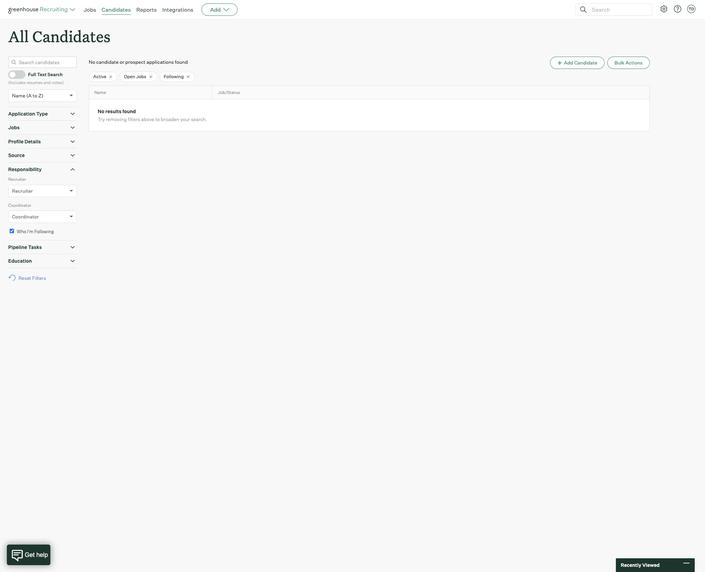 Task type: vqa. For each thing, say whether or not it's contained in the screenshot.
name
yes



Task type: describe. For each thing, give the bounding box(es) containing it.
try
[[98, 116, 105, 122]]

notes)
[[52, 80, 64, 85]]

td button
[[688, 5, 696, 13]]

0 vertical spatial recruiter
[[8, 177, 26, 182]]

and
[[44, 80, 51, 85]]

2 horizontal spatial jobs
[[136, 74, 146, 79]]

no for no candidate or prospect applications found
[[89, 59, 95, 65]]

candidate
[[96, 59, 119, 65]]

recently
[[621, 563, 642, 568]]

or
[[120, 59, 124, 65]]

2 vertical spatial jobs
[[8, 125, 20, 130]]

all candidates
[[8, 26, 111, 46]]

prospect
[[125, 59, 146, 65]]

broaden
[[161, 116, 179, 122]]

integrations link
[[162, 6, 194, 13]]

candidate
[[575, 60, 598, 66]]

no candidate or prospect applications found
[[89, 59, 188, 65]]

add button
[[202, 3, 238, 16]]

above
[[141, 116, 154, 122]]

resumes
[[27, 80, 43, 85]]

td
[[689, 7, 695, 11]]

search.
[[191, 116, 207, 122]]

job/status
[[218, 90, 240, 95]]

filters
[[128, 116, 140, 122]]

results
[[105, 109, 122, 114]]

td button
[[687, 3, 698, 14]]

add for add
[[210, 6, 221, 13]]

no for no results found try removing filters above to broaden your search.
[[98, 109, 104, 114]]

tasks
[[28, 244, 42, 250]]

application
[[8, 111, 35, 117]]

candidates link
[[102, 6, 131, 13]]

(a
[[26, 93, 32, 98]]

your
[[180, 116, 190, 122]]

1 vertical spatial recruiter
[[12, 188, 33, 194]]

open
[[124, 74, 135, 79]]

name for name
[[94, 90, 106, 95]]

source
[[8, 152, 25, 158]]

who
[[17, 229, 26, 234]]

0 horizontal spatial following
[[34, 229, 54, 234]]

add candidate link
[[551, 57, 605, 69]]

responsibility
[[8, 166, 42, 172]]

jobs link
[[84, 6, 96, 13]]

reset filters
[[19, 275, 46, 281]]



Task type: locate. For each thing, give the bounding box(es) containing it.
following
[[164, 74, 184, 79], [34, 229, 54, 234]]

1 horizontal spatial jobs
[[84, 6, 96, 13]]

who i'm following
[[17, 229, 54, 234]]

jobs
[[84, 6, 96, 13], [136, 74, 146, 79], [8, 125, 20, 130]]

0 vertical spatial add
[[210, 6, 221, 13]]

1 horizontal spatial name
[[94, 90, 106, 95]]

1 horizontal spatial found
[[175, 59, 188, 65]]

name
[[94, 90, 106, 95], [12, 93, 25, 98]]

1 horizontal spatial to
[[156, 116, 160, 122]]

applications
[[147, 59, 174, 65]]

to left z)
[[33, 93, 37, 98]]

name left (a
[[12, 93, 25, 98]]

recruiter
[[8, 177, 26, 182], [12, 188, 33, 194]]

no up try
[[98, 109, 104, 114]]

1 vertical spatial jobs
[[136, 74, 146, 79]]

Search candidates field
[[8, 57, 77, 68]]

to
[[33, 93, 37, 98], [156, 116, 160, 122]]

jobs up profile
[[8, 125, 20, 130]]

add candidate
[[565, 60, 598, 66]]

full
[[28, 72, 36, 77]]

0 vertical spatial coordinator
[[8, 203, 31, 208]]

candidates right jobs link
[[102, 6, 131, 13]]

1 vertical spatial candidates
[[32, 26, 111, 46]]

reports link
[[136, 6, 157, 13]]

reports
[[136, 6, 157, 13]]

1 vertical spatial to
[[156, 116, 160, 122]]

details
[[24, 139, 41, 144]]

add for add candidate
[[565, 60, 574, 66]]

0 vertical spatial jobs
[[84, 6, 96, 13]]

all
[[8, 26, 29, 46]]

0 horizontal spatial no
[[89, 59, 95, 65]]

1 vertical spatial no
[[98, 109, 104, 114]]

type
[[36, 111, 48, 117]]

reset
[[19, 275, 31, 281]]

1 vertical spatial found
[[123, 109, 136, 114]]

name for name (a to z)
[[12, 93, 25, 98]]

1 vertical spatial add
[[565, 60, 574, 66]]

profile
[[8, 139, 23, 144]]

pipeline tasks
[[8, 244, 42, 250]]

filters
[[32, 275, 46, 281]]

1 vertical spatial coordinator
[[12, 214, 39, 220]]

profile details
[[8, 139, 41, 144]]

to right above
[[156, 116, 160, 122]]

0 vertical spatial to
[[33, 93, 37, 98]]

candidates down jobs link
[[32, 26, 111, 46]]

bulk actions
[[615, 60, 643, 66]]

0 horizontal spatial to
[[33, 93, 37, 98]]

to inside 'no results found try removing filters above to broaden your search.'
[[156, 116, 160, 122]]

open jobs
[[124, 74, 146, 79]]

configure image
[[661, 5, 669, 13]]

candidates
[[102, 6, 131, 13], [32, 26, 111, 46]]

text
[[37, 72, 47, 77]]

pipeline
[[8, 244, 27, 250]]

z)
[[38, 93, 43, 98]]

actions
[[626, 60, 643, 66]]

following down the applications
[[164, 74, 184, 79]]

jobs left candidates link
[[84, 6, 96, 13]]

search
[[48, 72, 63, 77]]

full text search (includes resumes and notes)
[[8, 72, 64, 85]]

no inside 'no results found try removing filters above to broaden your search.'
[[98, 109, 104, 114]]

1 horizontal spatial no
[[98, 109, 104, 114]]

(includes
[[8, 80, 26, 85]]

bulk
[[615, 60, 625, 66]]

removing
[[106, 116, 127, 122]]

viewed
[[643, 563, 660, 568]]

name (a to z) option
[[12, 93, 43, 98]]

0 horizontal spatial add
[[210, 6, 221, 13]]

recruiter element
[[8, 176, 77, 202]]

education
[[8, 258, 32, 264]]

following right i'm
[[34, 229, 54, 234]]

coordinator
[[8, 203, 31, 208], [12, 214, 39, 220]]

found right the applications
[[175, 59, 188, 65]]

0 vertical spatial no
[[89, 59, 95, 65]]

1 horizontal spatial following
[[164, 74, 184, 79]]

name (a to z)
[[12, 93, 43, 98]]

no left candidate
[[89, 59, 95, 65]]

0 horizontal spatial name
[[12, 93, 25, 98]]

jobs right open
[[136, 74, 146, 79]]

coordinator element
[[8, 202, 77, 228]]

application type
[[8, 111, 48, 117]]

checkmark image
[[11, 72, 16, 77]]

no
[[89, 59, 95, 65], [98, 109, 104, 114]]

i'm
[[27, 229, 33, 234]]

recently viewed
[[621, 563, 660, 568]]

1 vertical spatial following
[[34, 229, 54, 234]]

0 vertical spatial candidates
[[102, 6, 131, 13]]

0 vertical spatial following
[[164, 74, 184, 79]]

Search text field
[[591, 5, 647, 15]]

found inside 'no results found try removing filters above to broaden your search.'
[[123, 109, 136, 114]]

greenhouse recruiting image
[[8, 5, 70, 14]]

0 horizontal spatial jobs
[[8, 125, 20, 130]]

found
[[175, 59, 188, 65], [123, 109, 136, 114]]

0 vertical spatial found
[[175, 59, 188, 65]]

reset filters button
[[8, 272, 49, 284]]

add inside popup button
[[210, 6, 221, 13]]

integrations
[[162, 6, 194, 13]]

found up filters
[[123, 109, 136, 114]]

add
[[210, 6, 221, 13], [565, 60, 574, 66]]

name down active
[[94, 90, 106, 95]]

Who I'm Following checkbox
[[10, 229, 14, 233]]

bulk actions link
[[608, 57, 651, 69]]

no results found try removing filters above to broaden your search.
[[98, 109, 207, 122]]

active
[[93, 74, 107, 79]]

0 horizontal spatial found
[[123, 109, 136, 114]]

1 horizontal spatial add
[[565, 60, 574, 66]]



